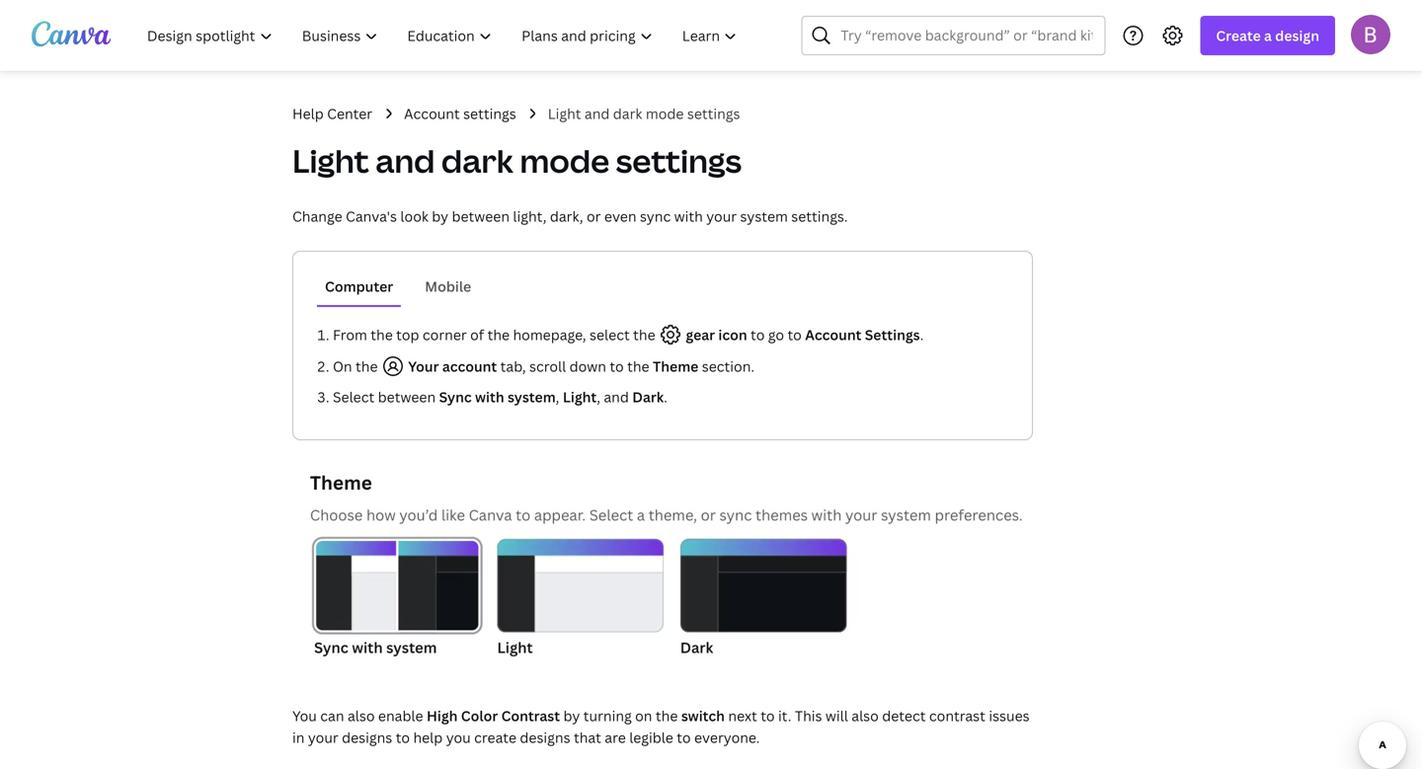 Task type: vqa. For each thing, say whether or not it's contained in the screenshot.
scroll
yes



Task type: locate. For each thing, give the bounding box(es) containing it.
0 vertical spatial with
[[674, 207, 703, 226]]

computer button
[[317, 268, 401, 305]]

theme
[[653, 357, 699, 376]]

also
[[348, 707, 375, 726], [852, 707, 879, 726]]

to right the go
[[788, 325, 802, 344]]

1 vertical spatial account
[[805, 325, 862, 344]]

0 vertical spatial and
[[585, 104, 610, 123]]

0 horizontal spatial mode
[[520, 139, 609, 182]]

create
[[474, 729, 516, 747]]

the right on
[[356, 357, 378, 376]]

0 vertical spatial your
[[706, 207, 737, 226]]

also right will
[[852, 707, 879, 726]]

0 vertical spatial mode
[[646, 104, 684, 123]]

1 horizontal spatial system
[[740, 207, 788, 226]]

down
[[569, 357, 606, 376]]

between left light,
[[452, 207, 510, 226]]

1 horizontal spatial between
[[452, 207, 510, 226]]

0 vertical spatial by
[[432, 207, 448, 226]]

select
[[590, 325, 630, 344]]

0 vertical spatial .
[[920, 325, 924, 344]]

0 vertical spatial account
[[404, 104, 460, 123]]

1 , from the left
[[556, 388, 559, 406]]

tab,
[[500, 357, 526, 376]]

account settings link
[[404, 103, 516, 124]]

1 vertical spatial mode
[[520, 139, 609, 182]]

with right sync
[[674, 207, 703, 226]]

light,
[[513, 207, 547, 226]]

.
[[920, 325, 924, 344], [664, 388, 667, 406]]

1 horizontal spatial ,
[[597, 388, 600, 406]]

center
[[327, 104, 372, 123]]

designs
[[342, 729, 392, 747], [520, 729, 570, 747]]

select between sync with system , light , and dark .
[[333, 388, 667, 406]]

create a design button
[[1200, 16, 1335, 55]]

system left "settings."
[[740, 207, 788, 226]]

account down top level navigation 'element'
[[404, 104, 460, 123]]

1 horizontal spatial .
[[920, 325, 924, 344]]

on
[[333, 357, 352, 376]]

contrast
[[929, 707, 985, 726]]

1 horizontal spatial dark
[[613, 104, 642, 123]]

0 horizontal spatial system
[[508, 388, 556, 406]]

top
[[396, 325, 419, 344]]

your right sync
[[706, 207, 737, 226]]

between down your
[[378, 388, 436, 406]]

0 horizontal spatial also
[[348, 707, 375, 726]]

1 vertical spatial .
[[664, 388, 667, 406]]

this
[[795, 707, 822, 726]]

a
[[1264, 26, 1272, 45]]

0 horizontal spatial .
[[664, 388, 667, 406]]

1 vertical spatial with
[[475, 388, 504, 406]]

account inside account settings link
[[404, 104, 460, 123]]

2 also from the left
[[852, 707, 879, 726]]

mode
[[646, 104, 684, 123], [520, 139, 609, 182]]

dark
[[613, 104, 642, 123], [441, 139, 513, 182]]

will
[[825, 707, 848, 726]]

next
[[728, 707, 757, 726]]

help
[[292, 104, 324, 123]]

light
[[548, 104, 581, 123], [292, 139, 369, 182], [563, 388, 597, 406]]

1 horizontal spatial mode
[[646, 104, 684, 123]]

look
[[400, 207, 428, 226]]

by right look
[[432, 207, 448, 226]]

help center link
[[292, 103, 372, 124]]

the up "dark"
[[627, 357, 649, 376]]

0 horizontal spatial by
[[432, 207, 448, 226]]

0 horizontal spatial designs
[[342, 729, 392, 747]]

settings
[[463, 104, 516, 123], [687, 104, 740, 123], [616, 139, 742, 182]]

section.
[[702, 357, 755, 376]]

icon
[[718, 325, 747, 344]]

the right the on
[[656, 707, 678, 726]]

account
[[442, 357, 497, 376]]

the
[[371, 325, 393, 344], [487, 325, 510, 344], [633, 325, 655, 344], [356, 357, 378, 376], [627, 357, 649, 376], [656, 707, 678, 726]]

Try "remove background" or "brand kit" search field
[[841, 17, 1093, 54]]

also right can
[[348, 707, 375, 726]]

1 vertical spatial dark
[[441, 139, 513, 182]]

1 vertical spatial by
[[563, 707, 580, 726]]

and
[[585, 104, 610, 123], [375, 139, 435, 182], [604, 388, 629, 406]]

your account
[[405, 357, 497, 376]]

to
[[751, 325, 765, 344], [788, 325, 802, 344], [610, 357, 624, 376], [761, 707, 775, 726], [396, 729, 410, 747], [677, 729, 691, 747]]

account
[[404, 104, 460, 123], [805, 325, 862, 344]]

turning
[[583, 707, 632, 726]]

0 vertical spatial light
[[548, 104, 581, 123]]

1 horizontal spatial designs
[[520, 729, 570, 747]]

0 horizontal spatial account
[[404, 104, 460, 123]]

with
[[674, 207, 703, 226], [475, 388, 504, 406]]

0 vertical spatial dark
[[613, 104, 642, 123]]

1 vertical spatial your
[[308, 729, 338, 747]]

system
[[740, 207, 788, 226], [508, 388, 556, 406]]

with right the sync
[[475, 388, 504, 406]]

your down can
[[308, 729, 338, 747]]

from
[[333, 325, 367, 344]]

2 designs from the left
[[520, 729, 570, 747]]

you
[[292, 707, 317, 726]]

0 horizontal spatial between
[[378, 388, 436, 406]]

canva's
[[346, 207, 397, 226]]

top level navigation element
[[134, 16, 754, 55]]

0 horizontal spatial your
[[308, 729, 338, 747]]

high
[[427, 707, 458, 726]]

the right of at the left top of the page
[[487, 325, 510, 344]]

,
[[556, 388, 559, 406], [597, 388, 600, 406]]

enable
[[378, 707, 423, 726]]

0 vertical spatial between
[[452, 207, 510, 226]]

1 horizontal spatial with
[[674, 207, 703, 226]]

designs down contrast
[[520, 729, 570, 747]]

dark
[[632, 388, 664, 406]]

1 horizontal spatial also
[[852, 707, 879, 726]]

of
[[470, 325, 484, 344]]

by
[[432, 207, 448, 226], [563, 707, 580, 726]]

designs down enable
[[342, 729, 392, 747]]

, down scroll
[[556, 388, 559, 406]]

light and dark mode settings
[[548, 104, 740, 123], [292, 139, 742, 182]]

by up that
[[563, 707, 580, 726]]

light and dark mode settings link
[[548, 103, 740, 124]]

between
[[452, 207, 510, 226], [378, 388, 436, 406]]

system down scroll
[[508, 388, 556, 406]]

on the
[[333, 357, 381, 376]]

homepage,
[[513, 325, 586, 344]]

0 horizontal spatial ,
[[556, 388, 559, 406]]

detect
[[882, 707, 926, 726]]

account right the go
[[805, 325, 862, 344]]

, down down
[[597, 388, 600, 406]]

to left the go
[[751, 325, 765, 344]]

your
[[706, 207, 737, 226], [308, 729, 338, 747]]

to down switch at bottom
[[677, 729, 691, 747]]



Task type: describe. For each thing, give the bounding box(es) containing it.
settings.
[[791, 207, 848, 226]]

switch
[[681, 707, 725, 726]]

1 designs from the left
[[342, 729, 392, 747]]

create a design
[[1216, 26, 1319, 45]]

change canva's look by between light, dark, or even sync with your system settings.
[[292, 207, 848, 226]]

you
[[446, 729, 471, 747]]

1 also from the left
[[348, 707, 375, 726]]

sync
[[439, 388, 472, 406]]

help
[[413, 729, 443, 747]]

the right select
[[633, 325, 655, 344]]

computer
[[325, 277, 393, 296]]

0 horizontal spatial dark
[[441, 139, 513, 182]]

can
[[320, 707, 344, 726]]

gear
[[686, 325, 715, 344]]

that
[[574, 729, 601, 747]]

help center
[[292, 104, 372, 123]]

on
[[635, 707, 652, 726]]

color
[[461, 707, 498, 726]]

1 vertical spatial between
[[378, 388, 436, 406]]

to go to account settings .
[[747, 325, 924, 344]]

change
[[292, 207, 342, 226]]

1 vertical spatial and
[[375, 139, 435, 182]]

gear icon
[[682, 325, 747, 344]]

sync
[[640, 207, 671, 226]]

select
[[333, 388, 375, 406]]

2 vertical spatial and
[[604, 388, 629, 406]]

corner
[[423, 325, 467, 344]]

to right down
[[610, 357, 624, 376]]

2 , from the left
[[597, 388, 600, 406]]

mobile
[[425, 277, 471, 296]]

1 horizontal spatial your
[[706, 207, 737, 226]]

tab, scroll down to the theme section.
[[497, 357, 755, 376]]

account settings
[[404, 104, 516, 123]]

everyone.
[[694, 729, 760, 747]]

and inside light and dark mode settings link
[[585, 104, 610, 123]]

dark,
[[550, 207, 583, 226]]

or
[[587, 207, 601, 226]]

mobile button
[[417, 268, 479, 305]]

1 horizontal spatial account
[[805, 325, 862, 344]]

even
[[604, 207, 636, 226]]

0 horizontal spatial with
[[475, 388, 504, 406]]

1 vertical spatial light
[[292, 139, 369, 182]]

the left top
[[371, 325, 393, 344]]

contrast
[[501, 707, 560, 726]]

1 vertical spatial light and dark mode settings
[[292, 139, 742, 182]]

from the top corner of the homepage, select the
[[333, 325, 659, 344]]

issues
[[989, 707, 1030, 726]]

next to it. this will also detect contrast issues in your designs to help you create designs that are legible to everyone.
[[292, 707, 1030, 747]]

bob builder image
[[1351, 15, 1390, 54]]

to down enable
[[396, 729, 410, 747]]

in
[[292, 729, 305, 747]]

settings
[[865, 325, 920, 344]]

to left it.
[[761, 707, 775, 726]]

2 vertical spatial light
[[563, 388, 597, 406]]

0 vertical spatial light and dark mode settings
[[548, 104, 740, 123]]

scroll
[[529, 357, 566, 376]]

design
[[1275, 26, 1319, 45]]

your inside next to it. this will also detect contrast issues in your designs to help you create designs that are legible to everyone.
[[308, 729, 338, 747]]

it.
[[778, 707, 792, 726]]

legible
[[629, 729, 673, 747]]

1 vertical spatial system
[[508, 388, 556, 406]]

your
[[408, 357, 439, 376]]

0 vertical spatial system
[[740, 207, 788, 226]]

1 horizontal spatial by
[[563, 707, 580, 726]]

go
[[768, 325, 784, 344]]

create
[[1216, 26, 1261, 45]]

are
[[605, 729, 626, 747]]

you can also enable high color contrast by turning on the switch
[[292, 707, 725, 726]]

also inside next to it. this will also detect contrast issues in your designs to help you create designs that are legible to everyone.
[[852, 707, 879, 726]]



